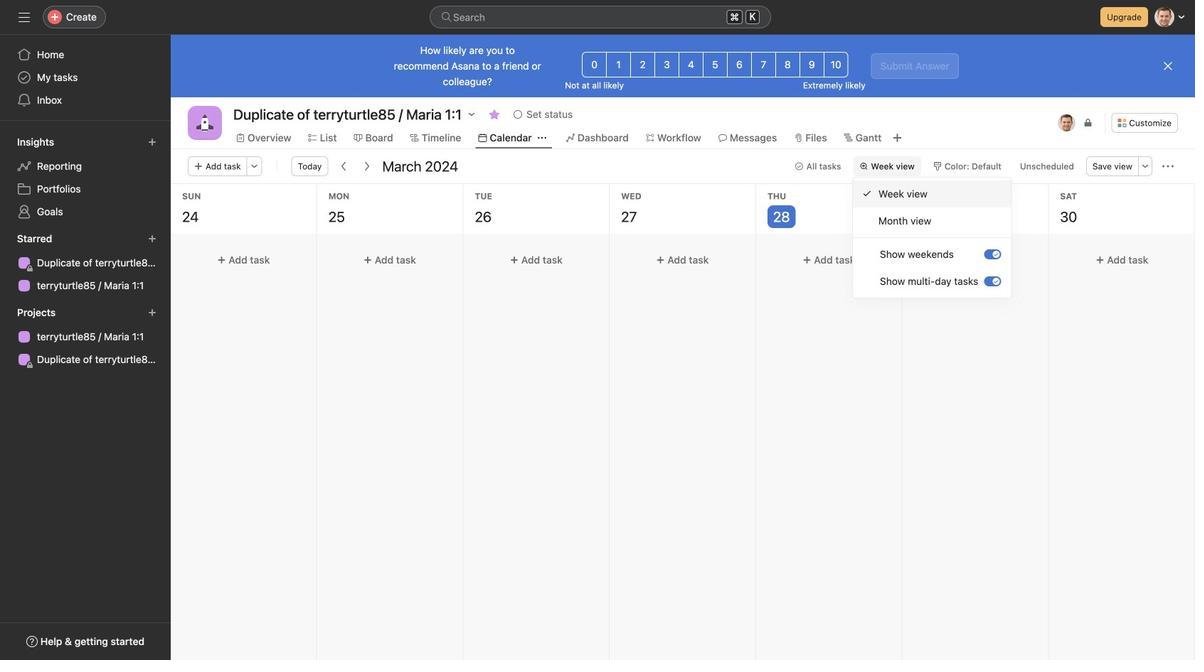 Task type: locate. For each thing, give the bounding box(es) containing it.
option group
[[582, 52, 849, 78]]

rocket image
[[196, 115, 213, 132]]

hide sidebar image
[[18, 11, 30, 23]]

None field
[[430, 6, 771, 28]]

remove from starred image
[[489, 109, 500, 120]]

0 horizontal spatial more actions image
[[250, 162, 259, 171]]

more actions image
[[1162, 161, 1174, 172], [250, 162, 259, 171]]

new project or portfolio image
[[148, 309, 157, 317]]

add items to starred image
[[148, 235, 157, 243]]

dismiss image
[[1162, 60, 1174, 72]]

None radio
[[582, 52, 607, 78], [606, 52, 631, 78], [630, 52, 655, 78], [679, 52, 704, 78], [703, 52, 728, 78], [751, 52, 776, 78], [775, 52, 800, 78], [582, 52, 607, 78], [606, 52, 631, 78], [630, 52, 655, 78], [679, 52, 704, 78], [703, 52, 728, 78], [751, 52, 776, 78], [775, 52, 800, 78]]

None radio
[[655, 52, 679, 78], [727, 52, 752, 78], [799, 52, 824, 78], [824, 52, 849, 78], [655, 52, 679, 78], [727, 52, 752, 78], [799, 52, 824, 78], [824, 52, 849, 78]]

radio item
[[853, 181, 1011, 208]]



Task type: vqa. For each thing, say whether or not it's contained in the screenshot.
Remove from starred image
yes



Task type: describe. For each thing, give the bounding box(es) containing it.
global element
[[0, 35, 171, 120]]

add tab image
[[892, 132, 903, 144]]

insights element
[[0, 129, 171, 226]]

next week image
[[361, 161, 372, 172]]

new insights image
[[148, 138, 157, 147]]

starred element
[[0, 226, 171, 300]]

previous week image
[[338, 161, 350, 172]]

1 horizontal spatial more actions image
[[1162, 161, 1174, 172]]

Search tasks, projects, and more text field
[[430, 6, 771, 28]]

more options image
[[1141, 162, 1150, 171]]

projects element
[[0, 300, 171, 374]]



